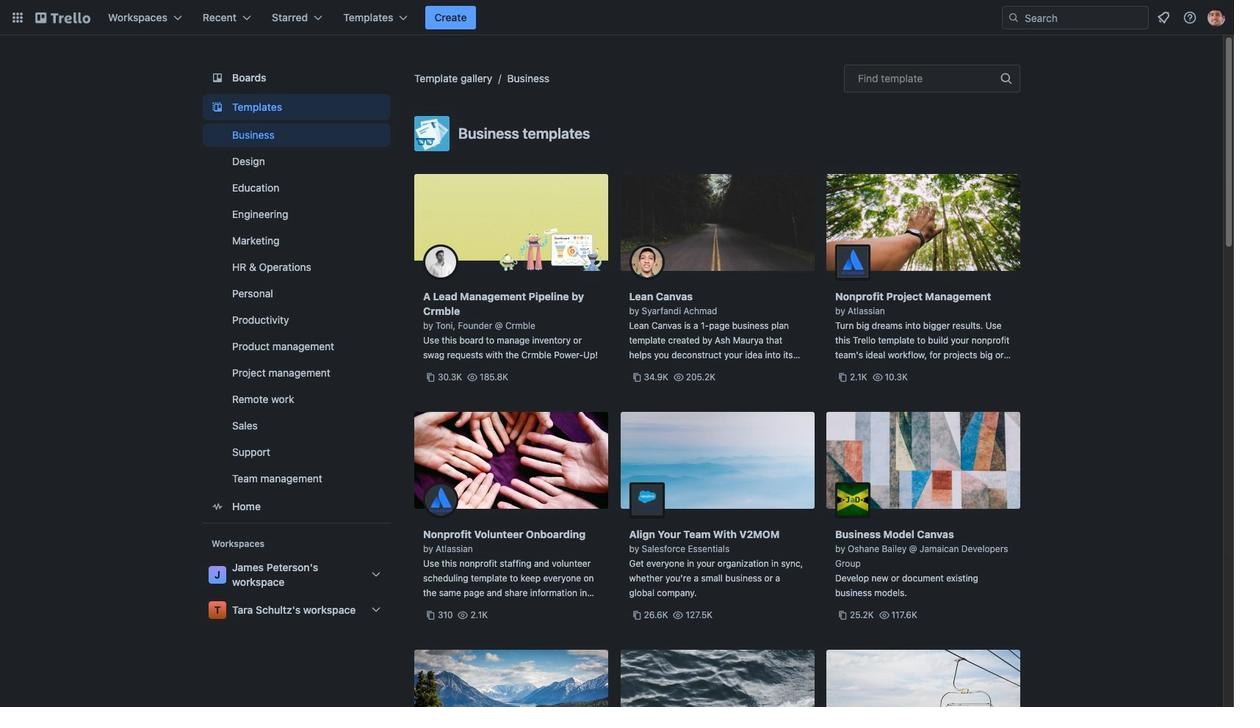 Task type: describe. For each thing, give the bounding box(es) containing it.
atlassian image
[[836, 245, 871, 280]]

salesforce essentials image
[[630, 483, 665, 518]]

Search field
[[1003, 6, 1150, 29]]

business icon image
[[415, 116, 450, 151]]

home image
[[209, 498, 226, 516]]

toni, founder @ crmble image
[[423, 245, 459, 280]]



Task type: locate. For each thing, give the bounding box(es) containing it.
template board image
[[209, 98, 226, 116]]

syarfandi achmad image
[[630, 245, 665, 280]]

search image
[[1008, 12, 1020, 24]]

None field
[[845, 65, 1021, 93]]

primary element
[[0, 0, 1235, 35]]

oshane bailey @ jamaican developers group image
[[836, 483, 871, 518]]

back to home image
[[35, 6, 90, 29]]

open information menu image
[[1183, 10, 1198, 25]]

0 notifications image
[[1155, 9, 1173, 26]]

board image
[[209, 69, 226, 87]]

atlassian image
[[423, 483, 459, 518]]

james peterson (jamespeterson93) image
[[1208, 9, 1226, 26]]



Task type: vqa. For each thing, say whether or not it's contained in the screenshot.
0 Notifications "image"
yes



